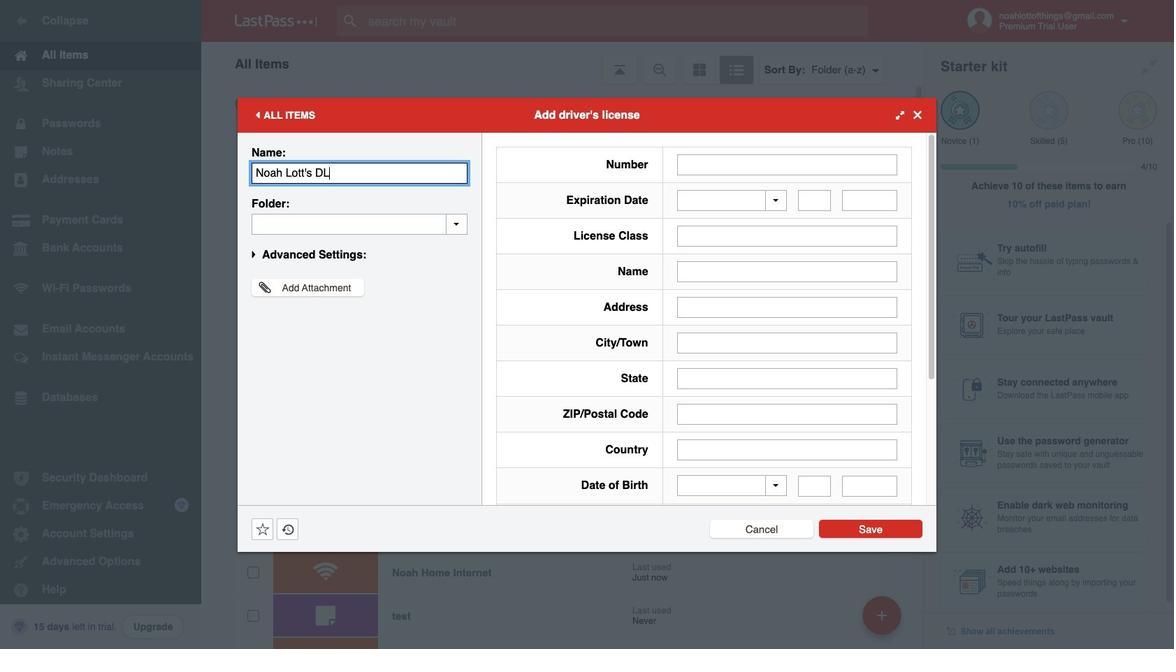 Task type: locate. For each thing, give the bounding box(es) containing it.
Search search field
[[337, 6, 895, 36]]

dialog
[[238, 97, 937, 649]]

vault options navigation
[[201, 42, 924, 84]]

None text field
[[252, 162, 468, 183], [677, 226, 897, 247], [677, 261, 897, 282], [677, 333, 897, 354], [677, 368, 897, 389], [677, 440, 897, 461], [842, 476, 897, 497], [252, 162, 468, 183], [677, 226, 897, 247], [677, 261, 897, 282], [677, 333, 897, 354], [677, 368, 897, 389], [677, 440, 897, 461], [842, 476, 897, 497]]

None text field
[[677, 154, 897, 175], [798, 190, 831, 211], [842, 190, 897, 211], [252, 214, 468, 234], [677, 297, 897, 318], [677, 404, 897, 425], [798, 476, 831, 497], [677, 154, 897, 175], [798, 190, 831, 211], [842, 190, 897, 211], [252, 214, 468, 234], [677, 297, 897, 318], [677, 404, 897, 425], [798, 476, 831, 497]]

main navigation navigation
[[0, 0, 201, 649]]



Task type: vqa. For each thing, say whether or not it's contained in the screenshot.
New item image
yes



Task type: describe. For each thing, give the bounding box(es) containing it.
search my vault text field
[[337, 6, 895, 36]]

new item navigation
[[858, 592, 910, 649]]

new item image
[[877, 610, 887, 620]]

lastpass image
[[235, 15, 317, 27]]



